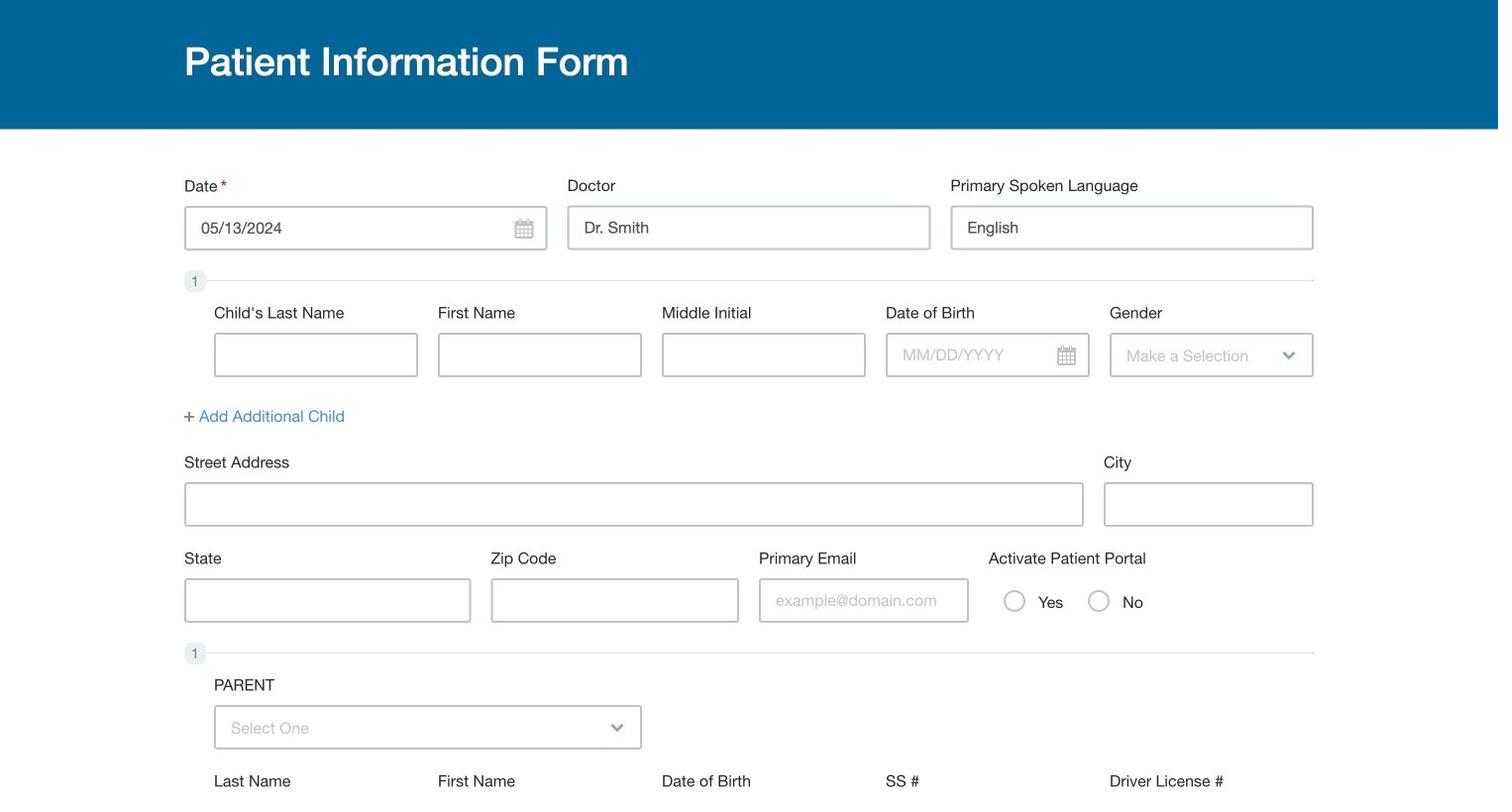 Task type: locate. For each thing, give the bounding box(es) containing it.
None text field
[[951, 206, 1314, 250], [214, 333, 418, 378], [438, 333, 642, 378], [184, 579, 471, 623], [951, 206, 1314, 250], [214, 333, 418, 378], [438, 333, 642, 378], [184, 579, 471, 623]]

None text field
[[568, 206, 931, 250], [662, 333, 866, 378], [184, 482, 1084, 527], [1104, 482, 1314, 527], [491, 579, 739, 623], [568, 206, 931, 250], [662, 333, 866, 378], [184, 482, 1084, 527], [1104, 482, 1314, 527], [491, 579, 739, 623]]

MM/DD/YYYY text field
[[184, 206, 548, 251]]



Task type: vqa. For each thing, say whether or not it's contained in the screenshot.
The $ text field
no



Task type: describe. For each thing, give the bounding box(es) containing it.
MM/DD/YYYY text field
[[886, 333, 1090, 378]]

example@domain.com text field
[[759, 579, 969, 623]]



